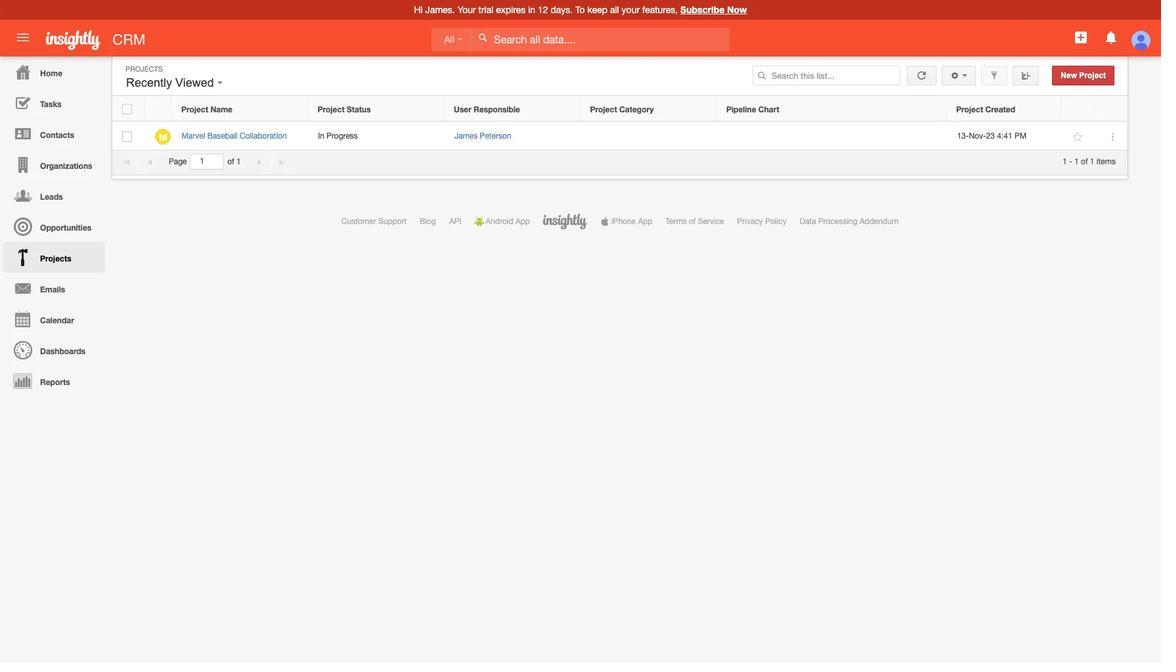 Task type: locate. For each thing, give the bounding box(es) containing it.
project
[[1080, 71, 1107, 80], [181, 104, 208, 114], [318, 104, 345, 114], [590, 104, 617, 114], [957, 104, 984, 114]]

notifications image
[[1104, 30, 1119, 45]]

project up in progress
[[318, 104, 345, 114]]

2 app from the left
[[638, 217, 653, 226]]

1 horizontal spatial projects
[[126, 65, 163, 73]]

app for iphone app
[[638, 217, 653, 226]]

navigation containing home
[[0, 57, 105, 396]]

1 app from the left
[[516, 217, 530, 226]]

expires
[[496, 5, 526, 15]]

of right the terms
[[689, 217, 696, 226]]

0 horizontal spatial projects
[[40, 254, 71, 264]]

1 horizontal spatial column header
[[1062, 97, 1095, 121]]

cog image
[[951, 71, 960, 80]]

iphone app
[[612, 217, 653, 226]]

m link
[[155, 129, 171, 144]]

cell down category
[[581, 123, 718, 151]]

1 field
[[191, 155, 224, 169]]

new project link
[[1053, 66, 1115, 85]]

row
[[112, 97, 1128, 121]]

opportunities link
[[3, 211, 105, 242]]

2 cell from the left
[[718, 123, 948, 151]]

cell
[[581, 123, 718, 151], [718, 123, 948, 151]]

1 column header from the left
[[145, 97, 172, 121]]

category
[[620, 104, 654, 114]]

calendar link
[[3, 304, 105, 334]]

0 horizontal spatial column header
[[145, 97, 172, 121]]

nov-
[[970, 131, 987, 141]]

peterson
[[480, 131, 512, 141]]

contacts
[[40, 130, 74, 140]]

column header up m link
[[145, 97, 172, 121]]

column header
[[145, 97, 172, 121], [1062, 97, 1095, 121]]

new project
[[1061, 71, 1107, 80]]

navigation
[[0, 57, 105, 396]]

reports
[[40, 377, 70, 387]]

app right iphone
[[638, 217, 653, 226]]

refresh list image
[[916, 71, 928, 80]]

keep
[[588, 5, 608, 15]]

marvel baseball collaboration
[[182, 131, 287, 141]]

projects link
[[3, 242, 105, 273]]

project up m row at top
[[590, 104, 617, 114]]

search image
[[758, 71, 767, 80]]

1 - 1 of 1 items
[[1063, 157, 1116, 166]]

recently
[[126, 76, 172, 89]]

row containing project name
[[112, 97, 1128, 121]]

crm
[[113, 32, 146, 48]]

dashboards link
[[3, 334, 105, 365]]

23
[[987, 131, 996, 141]]

show sidebar image
[[1022, 71, 1031, 80]]

1 horizontal spatial of
[[689, 217, 696, 226]]

processing
[[819, 217, 858, 226]]

project category
[[590, 104, 654, 114]]

customer support
[[342, 217, 407, 226]]

emails
[[40, 285, 65, 294]]

1
[[237, 157, 241, 166], [1063, 157, 1068, 166], [1075, 157, 1079, 166], [1091, 157, 1095, 166]]

now
[[728, 4, 747, 15]]

tasks link
[[3, 87, 105, 118]]

app
[[516, 217, 530, 226], [638, 217, 653, 226]]

1 left -
[[1063, 157, 1068, 166]]

project for project status
[[318, 104, 345, 114]]

android app
[[486, 217, 530, 226]]

project down 'viewed'
[[181, 104, 208, 114]]

leads
[[40, 192, 63, 202]]

None checkbox
[[122, 104, 132, 114], [123, 131, 132, 142], [122, 104, 132, 114], [123, 131, 132, 142]]

13-nov-23 4:41 pm cell
[[948, 123, 1063, 151]]

james.
[[426, 5, 455, 15]]

app right android
[[516, 217, 530, 226]]

api link
[[449, 217, 462, 226]]

project up 13- at the right of the page
[[957, 104, 984, 114]]

status
[[347, 104, 371, 114]]

user
[[454, 104, 472, 114]]

privacy policy link
[[738, 217, 787, 226]]

projects up recently
[[126, 65, 163, 73]]

of right -
[[1082, 157, 1089, 166]]

Search all data.... text field
[[471, 28, 730, 51]]

in
[[528, 5, 536, 15]]

user responsible
[[454, 104, 520, 114]]

1 horizontal spatial app
[[638, 217, 653, 226]]

terms
[[666, 217, 687, 226]]

james peterson
[[455, 131, 512, 141]]

projects
[[126, 65, 163, 73], [40, 254, 71, 264]]

project name
[[181, 104, 233, 114]]

hi
[[414, 5, 423, 15]]

projects up emails 'link'
[[40, 254, 71, 264]]

cell down search this list... text box
[[718, 123, 948, 151]]

organizations
[[40, 161, 92, 171]]

of 1
[[227, 157, 241, 166]]

customer support link
[[342, 217, 407, 226]]

all
[[610, 5, 619, 15]]

0 horizontal spatial app
[[516, 217, 530, 226]]

trial
[[479, 5, 494, 15]]

calendar
[[40, 315, 74, 325]]

follow image
[[1073, 131, 1085, 143]]

m
[[159, 131, 167, 142]]

reports link
[[3, 365, 105, 396]]

terms of service link
[[666, 217, 724, 226]]

of right 1 field
[[227, 157, 234, 166]]

name
[[211, 104, 233, 114]]

all
[[445, 34, 455, 45]]

in progress
[[318, 131, 358, 141]]

data
[[800, 217, 817, 226]]

column header up follow icon
[[1062, 97, 1095, 121]]

tasks
[[40, 99, 62, 109]]



Task type: vqa. For each thing, say whether or not it's contained in the screenshot.
me's 3:07
no



Task type: describe. For each thing, give the bounding box(es) containing it.
-
[[1070, 157, 1073, 166]]

organizations link
[[3, 149, 105, 180]]

1 down marvel baseball collaboration link on the top left of page
[[237, 157, 241, 166]]

james peterson link
[[455, 131, 512, 141]]

1 cell from the left
[[581, 123, 718, 151]]

project created
[[957, 104, 1016, 114]]

support
[[378, 217, 407, 226]]

m row
[[112, 123, 1128, 151]]

contacts link
[[3, 118, 105, 149]]

progress
[[327, 131, 358, 141]]

service
[[698, 217, 724, 226]]

emails link
[[3, 273, 105, 304]]

addendum
[[860, 217, 899, 226]]

1 vertical spatial projects
[[40, 254, 71, 264]]

13-
[[958, 131, 970, 141]]

responsible
[[474, 104, 520, 114]]

all link
[[431, 28, 471, 51]]

white image
[[479, 33, 488, 42]]

iphone
[[612, 217, 636, 226]]

0 horizontal spatial of
[[227, 157, 234, 166]]

opportunities
[[40, 223, 92, 233]]

features,
[[643, 5, 678, 15]]

android app link
[[475, 217, 530, 226]]

1 left items
[[1091, 157, 1095, 166]]

recently viewed button
[[123, 73, 226, 93]]

app for android app
[[516, 217, 530, 226]]

hi james. your trial expires in 12 days. to keep all your features, subscribe now
[[414, 4, 747, 15]]

leads link
[[3, 180, 105, 211]]

james
[[455, 131, 478, 141]]

pipeline chart
[[727, 104, 780, 114]]

android
[[486, 217, 514, 226]]

4:41
[[998, 131, 1013, 141]]

customer
[[342, 217, 376, 226]]

blog link
[[420, 217, 436, 226]]

to
[[576, 5, 585, 15]]

blog
[[420, 217, 436, 226]]

home
[[40, 68, 62, 78]]

items
[[1097, 157, 1116, 166]]

recently viewed
[[126, 76, 217, 89]]

1 right -
[[1075, 157, 1079, 166]]

days.
[[551, 5, 573, 15]]

pipeline
[[727, 104, 757, 114]]

in progress cell
[[308, 123, 445, 151]]

project status
[[318, 104, 371, 114]]

policy
[[766, 217, 787, 226]]

page
[[169, 157, 187, 166]]

chart
[[759, 104, 780, 114]]

marvel baseball collaboration link
[[182, 131, 294, 141]]

your
[[458, 5, 476, 15]]

project for project name
[[181, 104, 208, 114]]

project for project category
[[590, 104, 617, 114]]

12
[[538, 5, 548, 15]]

13-nov-23 4:41 pm
[[958, 131, 1027, 141]]

subscribe
[[681, 4, 725, 15]]

2 column header from the left
[[1062, 97, 1095, 121]]

Search this list... text field
[[753, 66, 901, 85]]

dashboards
[[40, 346, 86, 356]]

your
[[622, 5, 640, 15]]

home link
[[3, 57, 105, 87]]

data processing addendum link
[[800, 217, 899, 226]]

new
[[1061, 71, 1078, 80]]

2 horizontal spatial of
[[1082, 157, 1089, 166]]

baseball
[[207, 131, 238, 141]]

marvel
[[182, 131, 205, 141]]

created
[[986, 104, 1016, 114]]

viewed
[[175, 76, 214, 89]]

in
[[318, 131, 325, 141]]

api
[[449, 217, 462, 226]]

privacy policy
[[738, 217, 787, 226]]

project for project created
[[957, 104, 984, 114]]

project right new
[[1080, 71, 1107, 80]]

pm
[[1015, 131, 1027, 141]]

terms of service
[[666, 217, 724, 226]]

collaboration
[[240, 131, 287, 141]]

0 vertical spatial projects
[[126, 65, 163, 73]]

iphone app link
[[601, 217, 653, 226]]

subscribe now link
[[681, 4, 747, 15]]

show list view filters image
[[990, 71, 999, 80]]



